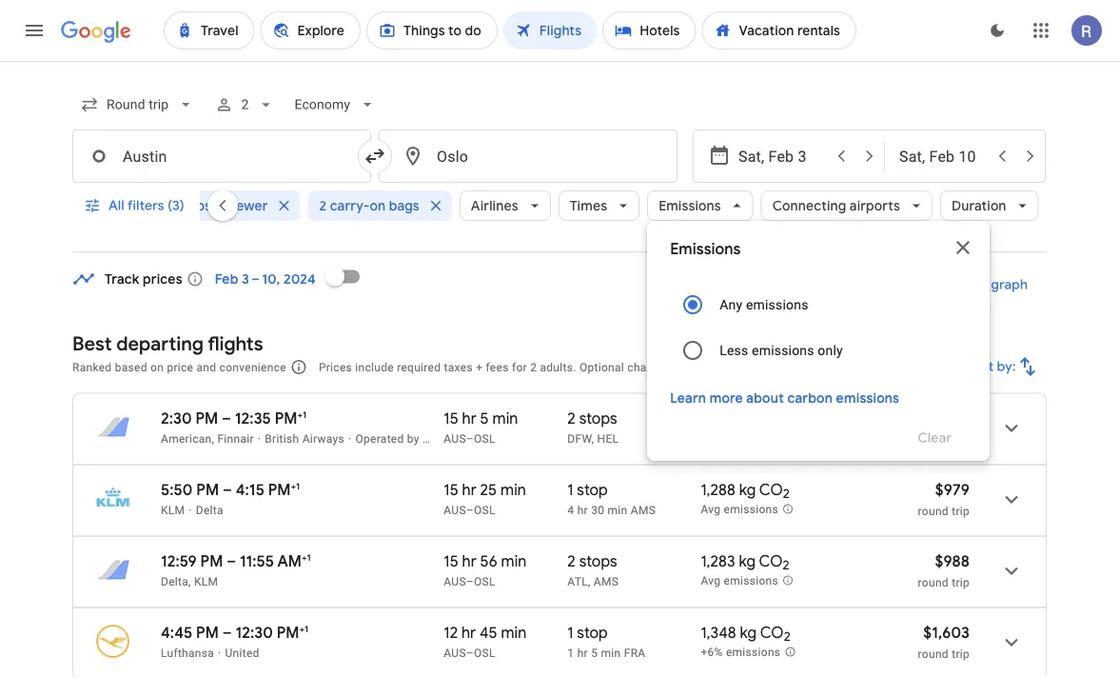 Task type: vqa. For each thing, say whether or not it's contained in the screenshot.
leftmost Street
no



Task type: locate. For each thing, give the bounding box(es) containing it.
1 vertical spatial stop
[[577, 623, 608, 642]]

min right 25
[[501, 480, 527, 499]]

1 vertical spatial co
[[759, 551, 783, 571]]

american,
[[161, 432, 214, 445]]

2 button
[[207, 82, 283, 128]]

1 up the 4
[[568, 480, 574, 499]]

based
[[115, 360, 147, 374]]

1 trip from the top
[[952, 433, 970, 446]]

on left price
[[150, 360, 164, 374]]

ranked based on price and convenience
[[72, 360, 286, 374]]

graph
[[991, 276, 1028, 293]]

finnair down total duration 15 hr 5 min. element
[[503, 432, 540, 445]]

emissions down "emissions" popup button
[[671, 239, 741, 259]]

flights
[[208, 331, 263, 356]]

1 vertical spatial kg
[[739, 551, 756, 571]]

15 up operated by nordic reg for finnair
[[444, 408, 459, 428]]

osl for 56
[[474, 575, 496, 588]]

– left 11:55
[[227, 551, 236, 571]]

round down $988
[[918, 576, 949, 589]]

5 up "reg"
[[480, 408, 489, 428]]

stop for 15 hr 25 min
[[577, 480, 608, 499]]

15 inside 15 hr 25 min aus – osl
[[444, 480, 459, 499]]

, up 1 stop 1 hr 5 min fra
[[588, 575, 591, 588]]

carry-
[[330, 197, 370, 214]]

feb 3 – 10, 2024
[[215, 270, 316, 288]]

trip inside $979 round trip
[[952, 504, 970, 518]]

learn more about tracked prices image
[[186, 270, 204, 288]]

co up +6% emissions
[[760, 623, 784, 642]]

osl
[[474, 432, 496, 445], [474, 503, 496, 517], [474, 575, 496, 588], [474, 646, 496, 659]]

1 stop flight. element down the atl
[[568, 623, 608, 645]]

1 stop flight. element
[[568, 480, 608, 502], [568, 623, 608, 645]]

trip for $1,603
[[952, 647, 970, 660]]

min inside 15 hr 25 min aus – osl
[[501, 480, 527, 499]]

min inside 15 hr 56 min aus – osl
[[501, 551, 527, 571]]

1 inside 2:30 pm – 12:35 pm + 1
[[303, 408, 307, 420]]

3 aus from the top
[[444, 575, 466, 588]]

3 round from the top
[[918, 576, 949, 589]]

round for $979
[[918, 504, 949, 518]]

loading results progress bar
[[0, 61, 1120, 65]]

2 stops atl , ams
[[568, 551, 619, 588]]

co for 1,288
[[760, 480, 783, 499]]

hr inside 1 stop 4 hr 30 min ams
[[578, 503, 588, 517]]

hr inside 12 hr 45 min aus – osl
[[462, 623, 476, 642]]

ams inside 1 stop 4 hr 30 min ams
[[631, 503, 656, 517]]

more
[[710, 389, 743, 407]]

swap origin and destination. image
[[364, 145, 387, 168]]

Departure text field
[[739, 130, 826, 182]]

find the best price region
[[72, 254, 1047, 317]]

stops up the atl
[[580, 551, 618, 571]]

on inside best departing flights main content
[[150, 360, 164, 374]]

avg emissions for 1,283
[[701, 574, 779, 588]]

2 vertical spatial stops
[[580, 551, 618, 571]]

0 vertical spatial avg emissions
[[701, 503, 779, 516]]

+ inside 12:59 pm – 11:55 am + 1
[[302, 551, 307, 563]]

aus inside 12 hr 45 min aus – osl
[[444, 646, 466, 659]]

0 vertical spatial stops
[[177, 197, 212, 214]]

0 horizontal spatial and
[[197, 360, 216, 374]]

– down total duration 15 hr 25 min. element
[[466, 503, 474, 517]]

flight details. leaves austin-bergstrom international airport at 12:59 pm on saturday, february 3 and arrives at oslo airport at 11:55 am on sunday, february 4. image
[[989, 548, 1035, 594]]

trip inside $988 round trip
[[952, 576, 970, 589]]

emissions down 1,283 kg co 2
[[724, 574, 779, 588]]

kg for 1,348
[[740, 623, 757, 642]]

2 stops flight. element up dfw
[[568, 408, 618, 431]]

1 down the atl
[[568, 623, 574, 642]]

charges
[[628, 360, 670, 374]]

round inside $988 round trip
[[918, 576, 949, 589]]

– right nordic
[[466, 432, 474, 445]]

+ for 12:30 pm
[[299, 623, 305, 635]]

hr left 25
[[462, 480, 477, 499]]

0 vertical spatial kg
[[740, 480, 756, 499]]

trip inside '$1,603 round trip'
[[952, 647, 970, 660]]

1 horizontal spatial ,
[[592, 432, 594, 445]]

1 vertical spatial ams
[[594, 575, 619, 588]]

trip down the $1,603 text box at the bottom right of page
[[952, 647, 970, 660]]

2 round from the top
[[918, 504, 949, 518]]

1 right 12:30
[[305, 623, 309, 635]]

5:50
[[161, 480, 193, 499]]

2 stops flight. element up the atl
[[568, 551, 618, 574]]

aus right by
[[444, 432, 466, 445]]

osl inside 15 hr 25 min aus – osl
[[474, 503, 496, 517]]

avg emissions down 1,288 kg co 2
[[701, 503, 779, 516]]

1 inside 12:59 pm – 11:55 am + 1
[[307, 551, 311, 563]]

1 vertical spatial 2 stops flight. element
[[568, 551, 618, 574]]

stops up "hel"
[[580, 408, 618, 428]]

min right the 56
[[501, 551, 527, 571]]

on for based
[[150, 360, 164, 374]]

osl for 45
[[474, 646, 496, 659]]

stops left or
[[177, 197, 212, 214]]

best departing flights main content
[[72, 254, 1047, 677]]

fewer
[[231, 197, 268, 214]]

0 vertical spatial stop
[[577, 480, 608, 499]]

bags
[[389, 197, 420, 214]]

1 down british airways
[[296, 480, 300, 492]]

– down total duration 15 hr 56 min. element
[[466, 575, 474, 588]]

min inside 15 hr 5 min aus – osl
[[493, 408, 518, 428]]

2 15 from the top
[[444, 480, 459, 499]]

stop up "30"
[[577, 480, 608, 499]]

0 vertical spatial ams
[[631, 503, 656, 517]]

on inside popup button
[[370, 197, 386, 214]]

2 2 stops flight. element from the top
[[568, 551, 618, 574]]

stop for 12 hr 45 min
[[577, 623, 608, 642]]

hr right 12
[[462, 623, 476, 642]]

1 stop flight. element for 15 hr 25 min
[[568, 480, 608, 502]]

+ right 4:15
[[291, 480, 296, 492]]

+ up british airways
[[298, 408, 303, 420]]

1 aus from the top
[[444, 432, 466, 445]]

$979
[[936, 480, 970, 499]]

delta,
[[161, 575, 191, 588]]

4 trip from the top
[[952, 647, 970, 660]]

aus down 12
[[444, 646, 466, 659]]

aus inside 15 hr 25 min aus – osl
[[444, 503, 466, 517]]

less emissions only
[[720, 342, 844, 358]]

kg inside 1,283 kg co 2
[[739, 551, 756, 571]]

ams right "30"
[[631, 503, 656, 517]]

stop inside 1 stop 1 hr 5 min fra
[[577, 623, 608, 642]]

1,283 kg co 2
[[701, 551, 790, 573]]

osl down 45
[[474, 646, 496, 659]]

klm down 5:50
[[161, 503, 185, 517]]

Arrival time: 11:55 AM on  Sunday, February 4. text field
[[240, 551, 311, 571]]

hr inside 15 hr 56 min aus – osl
[[462, 551, 477, 571]]

round
[[918, 433, 949, 446], [918, 504, 949, 518], [918, 576, 949, 589], [918, 647, 949, 660]]

11:55
[[240, 551, 274, 571]]

1 horizontal spatial 5
[[591, 646, 598, 659]]

1 avg from the top
[[701, 503, 721, 516]]

trip down the $979
[[952, 504, 970, 518]]

airports
[[850, 197, 901, 214]]

price
[[167, 360, 194, 374]]

layover (1 of 2) is a 1 hr 23 min layover at hartsfield-jackson atlanta international airport in atlanta. layover (2 of 2) is a 2 hr 15 min layover at amsterdam airport schiphol in amsterdam. element
[[568, 574, 692, 589]]

departing
[[116, 331, 204, 356]]

connecting airports button
[[761, 183, 933, 229]]

2 vertical spatial co
[[760, 623, 784, 642]]

$988
[[935, 551, 970, 571]]

1 horizontal spatial ams
[[631, 503, 656, 517]]

hel
[[598, 432, 619, 445]]

osl down total duration 15 hr 5 min. element
[[474, 432, 496, 445]]

fees right taxes
[[486, 360, 509, 374]]

round down the $979
[[918, 504, 949, 518]]

british airways
[[265, 432, 345, 445]]

price graph button
[[906, 268, 1044, 302]]

min up operated by nordic reg for finnair
[[493, 408, 518, 428]]

1 stop from the top
[[577, 480, 608, 499]]

min inside 12 hr 45 min aus – osl
[[501, 623, 527, 642]]

1 right am
[[307, 551, 311, 563]]

aus for 15 hr 56 min
[[444, 575, 466, 588]]

ams inside 2 stops atl , ams
[[594, 575, 619, 588]]

,
[[592, 432, 594, 445], [588, 575, 591, 588]]

pm right 12:30
[[277, 623, 299, 642]]

round for $1,603
[[918, 647, 949, 660]]

fees
[[486, 360, 509, 374], [719, 360, 742, 374]]

optional
[[580, 360, 625, 374]]

trip for $988
[[952, 576, 970, 589]]

2 aus from the top
[[444, 503, 466, 517]]

15 left 25
[[444, 480, 459, 499]]

times
[[570, 197, 608, 214]]

1 horizontal spatial fees
[[719, 360, 742, 374]]

main menu image
[[23, 19, 46, 42]]

avg emissions down 1,283 kg co 2
[[701, 574, 779, 588]]

5 left fra
[[591, 646, 598, 659]]

15 inside 15 hr 5 min aus – osl
[[444, 408, 459, 428]]

kg up +6% emissions
[[740, 623, 757, 642]]

0 horizontal spatial on
[[150, 360, 164, 374]]

close dialog image
[[952, 236, 975, 259]]

1 15 from the top
[[444, 408, 459, 428]]

, inside 2 stops dfw , hel
[[592, 432, 594, 445]]

1 stop 1 hr 5 min fra
[[568, 623, 646, 659]]

emissions button
[[648, 183, 754, 229]]

round inside '$1,603 round trip'
[[918, 647, 949, 660]]

min for 12 hr 45 min
[[501, 623, 527, 642]]

co
[[760, 480, 783, 499], [759, 551, 783, 571], [760, 623, 784, 642]]

stop inside 1 stop 4 hr 30 min ams
[[577, 480, 608, 499]]

airlines
[[471, 197, 519, 214]]

for right "reg"
[[485, 432, 500, 445]]

0 vertical spatial emissions
[[659, 197, 721, 214]]

1 up british airways
[[303, 408, 307, 420]]

and left bag
[[674, 360, 693, 374]]

$979 round trip
[[918, 480, 970, 518]]

2 avg from the top
[[701, 574, 721, 588]]

only
[[818, 342, 844, 358]]

hr left fra
[[578, 646, 588, 659]]

hr inside 15 hr 25 min aus – osl
[[462, 480, 477, 499]]

1 vertical spatial avg
[[701, 574, 721, 588]]

2 fees from the left
[[719, 360, 742, 374]]

total duration 15 hr 56 min. element
[[444, 551, 568, 574]]

0 vertical spatial 2 stops flight. element
[[568, 408, 618, 431]]

avg for 1,283
[[701, 574, 721, 588]]

15 left the 56
[[444, 551, 459, 571]]

1 vertical spatial on
[[150, 360, 164, 374]]

co inside 1,288 kg co 2
[[760, 480, 783, 499]]

+ for 4:15 pm
[[291, 480, 296, 492]]

1 vertical spatial avg emissions
[[701, 574, 779, 588]]

0 vertical spatial ,
[[592, 432, 594, 445]]

hr right the 4
[[578, 503, 588, 517]]

or
[[215, 197, 228, 214]]

leaves austin-bergstrom international airport at 5:50 pm on saturday, february 3 and arrives at oslo airport at 4:15 pm on sunday, february 4. element
[[161, 480, 300, 499]]

trip up 979 us dollars text box
[[952, 433, 970, 446]]

1
[[303, 408, 307, 420], [296, 480, 300, 492], [568, 480, 574, 499], [307, 551, 311, 563], [305, 623, 309, 635], [568, 623, 574, 642], [568, 646, 575, 659]]

avg emissions
[[701, 503, 779, 516], [701, 574, 779, 588]]

learn
[[671, 389, 707, 407]]

atl
[[568, 575, 588, 588]]

0 vertical spatial klm
[[161, 503, 185, 517]]

co right 1,283
[[759, 551, 783, 571]]

1 vertical spatial 5
[[591, 646, 598, 659]]

1 1 stop flight. element from the top
[[568, 480, 608, 502]]

avg down 1,283
[[701, 574, 721, 588]]

$988 round trip
[[918, 551, 970, 589]]

0 vertical spatial 15
[[444, 408, 459, 428]]

emissions
[[746, 297, 809, 312], [752, 342, 815, 358], [837, 389, 900, 407], [724, 503, 779, 516], [724, 574, 779, 588], [726, 646, 781, 659]]

ams right the atl
[[594, 575, 619, 588]]

2024
[[284, 270, 316, 288]]

2 vertical spatial 15
[[444, 551, 459, 571]]

kg inside the 1,348 kg co 2
[[740, 623, 757, 642]]

kg for 1,288
[[740, 480, 756, 499]]

finnair
[[218, 432, 254, 445], [503, 432, 540, 445]]

4:45
[[161, 623, 193, 642]]

min right 45
[[501, 623, 527, 642]]

co inside 1,283 kg co 2
[[759, 551, 783, 571]]

0 vertical spatial 1 stop flight. element
[[568, 480, 608, 502]]

None search field
[[72, 82, 1047, 461]]

3 osl from the top
[[474, 575, 496, 588]]

0 horizontal spatial fees
[[486, 360, 509, 374]]

+ inside 4:45 pm – 12:30 pm + 1
[[299, 623, 305, 635]]

on left bags
[[370, 197, 386, 214]]

price graph
[[956, 276, 1028, 293]]

min inside 1 stop 1 hr 5 min fra
[[601, 646, 621, 659]]

+6% emissions
[[701, 646, 781, 659]]

, left "hel"
[[592, 432, 594, 445]]

co inside the 1,348 kg co 2
[[760, 623, 784, 642]]

all
[[109, 197, 125, 214]]

2:30 pm – 12:35 pm + 1
[[161, 408, 307, 428]]

0 vertical spatial on
[[370, 197, 386, 214]]

15 inside 15 hr 56 min aus – osl
[[444, 551, 459, 571]]

bag fees button
[[696, 360, 742, 374]]

aus inside 15 hr 56 min aus – osl
[[444, 575, 466, 588]]

hr up "reg"
[[462, 408, 477, 428]]

3 trip from the top
[[952, 576, 970, 589]]

min left fra
[[601, 646, 621, 659]]

0 horizontal spatial 5
[[480, 408, 489, 428]]

2 stops flight. element
[[568, 408, 618, 431], [568, 551, 618, 574]]

1 vertical spatial 15
[[444, 480, 459, 499]]

12 hr 45 min aus – osl
[[444, 623, 527, 659]]

for left adults.
[[512, 360, 527, 374]]

1 fees from the left
[[486, 360, 509, 374]]

fees down less
[[719, 360, 742, 374]]

5
[[480, 408, 489, 428], [591, 646, 598, 659]]

Departure time: 2:30 PM. text field
[[161, 408, 218, 428]]

4 aus from the top
[[444, 646, 466, 659]]

1,288
[[701, 480, 736, 499]]

0 vertical spatial avg
[[701, 503, 721, 516]]

round down the $1,603 text box at the bottom right of page
[[918, 647, 949, 660]]

+ inside 2:30 pm – 12:35 pm + 1
[[298, 408, 303, 420]]

american, finnair
[[161, 432, 254, 445]]

4:15
[[236, 480, 265, 499]]

and right price
[[197, 360, 216, 374]]

osl inside 15 hr 5 min aus – osl
[[474, 432, 496, 445]]

kg inside 1,288 kg co 2
[[740, 480, 756, 499]]

aus inside 15 hr 5 min aus – osl
[[444, 432, 466, 445]]

trip down $988
[[952, 576, 970, 589]]

+ right 12:30
[[299, 623, 305, 635]]

osl down the 56
[[474, 575, 496, 588]]

1 horizontal spatial and
[[674, 360, 693, 374]]

aus down total duration 15 hr 25 min. element
[[444, 503, 466, 517]]

979 US dollars text field
[[936, 480, 970, 499]]

4 round from the top
[[918, 647, 949, 660]]

stops for 15 hr 5 min
[[580, 408, 618, 428]]

min
[[493, 408, 518, 428], [501, 480, 527, 499], [608, 503, 628, 517], [501, 551, 527, 571], [501, 623, 527, 642], [601, 646, 621, 659]]

finnair down leaves austin-bergstrom international airport at 2:30 pm on saturday, february 3 and arrives at oslo airport at 12:35 pm on sunday, february 4. element
[[218, 432, 254, 445]]

None field
[[72, 88, 203, 122], [287, 88, 385, 122], [72, 88, 203, 122], [287, 88, 385, 122]]

kg right 1,288
[[740, 480, 756, 499]]

1 vertical spatial ,
[[588, 575, 591, 588]]

+ inside 5:50 pm – 4:15 pm + 1
[[291, 480, 296, 492]]

pm
[[196, 408, 218, 428], [275, 408, 298, 428], [196, 480, 219, 499], [268, 480, 291, 499], [201, 551, 223, 571], [196, 623, 219, 642], [277, 623, 299, 642]]

aus up 12
[[444, 575, 466, 588]]

1 2 stops flight. element from the top
[[568, 408, 618, 431]]

british
[[265, 432, 299, 445]]

track prices
[[105, 270, 183, 288]]

passenger
[[806, 360, 862, 374]]

0 horizontal spatial finnair
[[218, 432, 254, 445]]

12:30
[[236, 623, 273, 642]]

2 trip from the top
[[952, 504, 970, 518]]

3 15 from the top
[[444, 551, 459, 571]]

co for 1,348
[[760, 623, 784, 642]]

+ right 11:55
[[302, 551, 307, 563]]

0 vertical spatial 5
[[480, 408, 489, 428]]

emissions
[[659, 197, 721, 214], [671, 239, 741, 259]]

2
[[241, 97, 249, 112], [166, 197, 174, 214], [320, 197, 327, 214], [531, 360, 537, 374], [568, 408, 576, 428], [783, 486, 790, 502], [568, 551, 576, 571], [783, 557, 790, 573], [784, 629, 791, 645]]

layover (1 of 2) is a 1 hr 17 min layover at dallas/fort worth international airport in dallas. layover (2 of 2) is a 1 hr layover at helsinki airport in helsinki. element
[[568, 431, 692, 446]]

1 vertical spatial for
[[485, 432, 500, 445]]

kg right 1,283
[[739, 551, 756, 571]]

12:59 pm – 11:55 am + 1
[[161, 551, 311, 571]]

0 horizontal spatial ,
[[588, 575, 591, 588]]

emissions right times popup button
[[659, 197, 721, 214]]

duration
[[952, 197, 1007, 214]]

1 horizontal spatial on
[[370, 197, 386, 214]]

1 vertical spatial stops
[[580, 408, 618, 428]]

stop up layover (1 of 1) is a 1 hr 5 min layover at frankfurt am main airport in frankfurt. element
[[577, 623, 608, 642]]

by
[[407, 432, 420, 445]]

Arrival time: 12:35 PM on  Sunday, February 4. text field
[[235, 408, 307, 428]]

round up 979 us dollars text box
[[918, 433, 949, 446]]

2 stop from the top
[[577, 623, 608, 642]]

prices
[[143, 270, 183, 288]]

stops inside 2 stops dfw , hel
[[580, 408, 618, 428]]

stop
[[577, 480, 608, 499], [577, 623, 608, 642]]

stops inside 2 stops atl , ams
[[580, 551, 618, 571]]

 image
[[258, 432, 261, 445]]

delta
[[196, 503, 224, 517]]

1 horizontal spatial finnair
[[503, 432, 540, 445]]

2 vertical spatial kg
[[740, 623, 757, 642]]

klm down departure time: 12:59 pm. text box
[[194, 575, 218, 588]]

1 avg emissions from the top
[[701, 503, 779, 516]]

2 1 stop flight. element from the top
[[568, 623, 608, 645]]

osl for 25
[[474, 503, 496, 517]]

learn more about ranking image
[[290, 358, 307, 376]]

0 vertical spatial co
[[760, 480, 783, 499]]

osl inside 15 hr 56 min aus – osl
[[474, 575, 496, 588]]

min right "30"
[[608, 503, 628, 517]]

1 stop flight. element up "30"
[[568, 480, 608, 502]]

4 osl from the top
[[474, 646, 496, 659]]

ams
[[631, 503, 656, 517], [594, 575, 619, 588]]

pm up delta
[[196, 480, 219, 499]]

0 horizontal spatial ams
[[594, 575, 619, 588]]

osl inside 12 hr 45 min aus – osl
[[474, 646, 496, 659]]

hr inside 15 hr 5 min aus – osl
[[462, 408, 477, 428]]

1,288 kg co 2
[[701, 480, 790, 502]]

1 osl from the top
[[474, 432, 496, 445]]

None text field
[[72, 129, 371, 183], [379, 129, 678, 183], [72, 129, 371, 183], [379, 129, 678, 183]]

1 vertical spatial 1 stop flight. element
[[568, 623, 608, 645]]

– down the total duration 12 hr 45 min. element
[[466, 646, 474, 659]]

pm up lufthansa
[[196, 623, 219, 642]]

, inside 2 stops atl , ams
[[588, 575, 591, 588]]

total duration 12 hr 45 min. element
[[444, 623, 568, 645]]

Departure time: 5:50 PM. text field
[[161, 480, 219, 499]]

round inside $979 round trip
[[918, 504, 949, 518]]

1 vertical spatial klm
[[194, 575, 218, 588]]

avg
[[701, 503, 721, 516], [701, 574, 721, 588]]

co right 1,288
[[760, 480, 783, 499]]

1 horizontal spatial for
[[512, 360, 527, 374]]

2 avg emissions from the top
[[701, 574, 779, 588]]

Arrival time: 4:15 PM on  Sunday, February 4. text field
[[236, 480, 300, 499]]

2 osl from the top
[[474, 503, 496, 517]]

4
[[568, 503, 575, 517]]

lufthansa
[[161, 646, 214, 659]]



Task type: describe. For each thing, give the bounding box(es) containing it.
all filters (3)
[[109, 197, 185, 214]]

15 hr 25 min aus – osl
[[444, 480, 527, 517]]

layover (1 of 1) is a 1 hr 5 min layover at frankfurt am main airport in frankfurt. element
[[568, 645, 692, 660]]

carbon
[[788, 389, 833, 407]]

round for $988
[[918, 576, 949, 589]]

about
[[747, 389, 785, 407]]

min inside 1 stop 4 hr 30 min ams
[[608, 503, 628, 517]]

bag
[[696, 360, 716, 374]]

hr for 15 hr 5 min
[[462, 408, 477, 428]]

prices
[[319, 360, 352, 374]]

1 stop flight. element for 12 hr 45 min
[[568, 623, 608, 645]]

aus for 15 hr 25 min
[[444, 503, 466, 517]]

flight details. leaves austin-bergstrom international airport at 4:45 pm on saturday, february 3 and arrives at oslo airport at 12:30 pm on sunday, february 4. image
[[989, 619, 1035, 665]]

kg for 1,283
[[739, 551, 756, 571]]

1 inside 4:45 pm – 12:30 pm + 1
[[305, 623, 309, 635]]

hr for 15 hr 56 min
[[462, 551, 477, 571]]

include
[[355, 360, 394, 374]]

emissions up apply.
[[752, 342, 815, 358]]

emissions inside popup button
[[659, 197, 721, 214]]

duration button
[[941, 183, 1039, 229]]

15 hr 5 min aus – osl
[[444, 408, 518, 445]]

3 – 10,
[[242, 270, 280, 288]]

leaves austin-bergstrom international airport at 2:30 pm on saturday, february 3 and arrives at oslo airport at 12:35 pm on sunday, february 4. element
[[161, 408, 307, 428]]

+ for 11:55 am
[[302, 551, 307, 563]]

total duration 15 hr 5 min. element
[[444, 408, 568, 431]]

12
[[444, 623, 458, 642]]

may
[[746, 360, 768, 374]]

$1,603 round trip
[[918, 623, 970, 660]]

required
[[397, 360, 441, 374]]

by:
[[998, 358, 1017, 375]]

best
[[72, 331, 112, 356]]

– left 4:15
[[223, 480, 232, 499]]

ranked
[[72, 360, 112, 374]]

– left 12:35
[[222, 408, 231, 428]]

2 inside the 1,348 kg co 2
[[784, 629, 791, 645]]

apply.
[[771, 360, 802, 374]]

united
[[225, 646, 260, 659]]

on for carry-
[[370, 197, 386, 214]]

taxes
[[444, 360, 473, 374]]

1 and from the left
[[197, 360, 216, 374]]

adults.
[[540, 360, 577, 374]]

2 inside 2 stops atl , ams
[[568, 551, 576, 571]]

988 US dollars text field
[[935, 551, 970, 571]]

+6%
[[701, 646, 723, 659]]

leaves austin-bergstrom international airport at 12:59 pm on saturday, february 3 and arrives at oslo airport at 11:55 am on sunday, february 4. element
[[161, 551, 311, 571]]

pm up british
[[275, 408, 298, 428]]

2 carry-on bags button
[[308, 183, 452, 229]]

2 inside 1,283 kg co 2
[[783, 557, 790, 573]]

sort by:
[[968, 358, 1017, 375]]

learn more about carbon emissions
[[671, 389, 900, 407]]

any emissions
[[720, 297, 809, 312]]

trip for $979
[[952, 504, 970, 518]]

– inside 15 hr 56 min aus – osl
[[466, 575, 474, 588]]

aus for 15 hr 5 min
[[444, 432, 466, 445]]

leaves austin-bergstrom international airport at 4:45 pm on saturday, february 3 and arrives at oslo airport at 12:30 pm on sunday, february 4. element
[[161, 623, 309, 642]]

2 finnair from the left
[[503, 432, 540, 445]]

connecting
[[773, 197, 847, 214]]

15 hr 56 min aus – osl
[[444, 551, 527, 588]]

hr for 12 hr 45 min
[[462, 623, 476, 642]]

56
[[480, 551, 498, 571]]

airlines button
[[460, 183, 551, 229]]

25
[[480, 480, 497, 499]]

min for 15 hr 56 min
[[501, 551, 527, 571]]

emissions down 1,288 kg co 2
[[724, 503, 779, 516]]

15 for 15 hr 5 min
[[444, 408, 459, 428]]

1 vertical spatial emissions
[[671, 239, 741, 259]]

1 left fra
[[568, 646, 575, 659]]

– inside 15 hr 25 min aus – osl
[[466, 503, 474, 517]]

5 inside 1 stop 1 hr 5 min fra
[[591, 646, 598, 659]]

Departure time: 4:45 PM. text field
[[161, 623, 219, 642]]

+ right taxes
[[476, 360, 483, 374]]

stops inside 2 stops or fewer popup button
[[177, 197, 212, 214]]

– up united
[[223, 623, 232, 642]]

, for 15 hr 5 min
[[592, 432, 594, 445]]

hr inside 1 stop 1 hr 5 min fra
[[578, 646, 588, 659]]

2 inside 2 stops dfw , hel
[[568, 408, 576, 428]]

1603 US dollars text field
[[924, 623, 970, 642]]

emissions down assistance
[[837, 389, 900, 407]]

, for 15 hr 56 min
[[588, 575, 591, 588]]

emissions down the 1,348 kg co 2
[[726, 646, 781, 659]]

Departure time: 12:59 PM. text field
[[161, 551, 223, 571]]

aus for 12 hr 45 min
[[444, 646, 466, 659]]

operated
[[356, 432, 404, 445]]

Arrival time: 12:30 PM on  Sunday, February 4. text field
[[236, 623, 309, 642]]

2 stops dfw , hel
[[568, 408, 619, 445]]

any
[[720, 297, 743, 312]]

1 stop 4 hr 30 min ams
[[568, 480, 656, 517]]

all filters (3) button
[[72, 183, 200, 229]]

sort
[[968, 358, 995, 375]]

layover (1 of 1) is a 4 hr 30 min layover at amsterdam airport schiphol in amsterdam. element
[[568, 502, 692, 518]]

delta, klm
[[161, 575, 218, 588]]

2 stops or fewer button
[[155, 183, 300, 229]]

0 horizontal spatial klm
[[161, 503, 185, 517]]

avg emissions for 1,288
[[701, 503, 779, 516]]

operated by nordic reg for finnair
[[356, 432, 540, 445]]

flight details. leaves austin-bergstrom international airport at 2:30 pm on saturday, february 3 and arrives at oslo airport at 12:35 pm on sunday, february 4. image
[[989, 405, 1035, 451]]

1,348
[[701, 623, 737, 642]]

30
[[591, 503, 605, 517]]

pm right 4:15
[[268, 480, 291, 499]]

assistance
[[865, 360, 923, 374]]

am
[[277, 551, 302, 571]]

+ for 12:35 pm
[[298, 408, 303, 420]]

airways
[[302, 432, 345, 445]]

min for 15 hr 5 min
[[493, 408, 518, 428]]

pm up american, finnair
[[196, 408, 218, 428]]

emissions option group
[[671, 282, 968, 373]]

times button
[[559, 183, 640, 229]]

0 horizontal spatial for
[[485, 432, 500, 445]]

avg for 1,288
[[701, 503, 721, 516]]

connecting airports
[[773, 197, 901, 214]]

reg
[[461, 432, 482, 445]]

1,283
[[701, 551, 736, 571]]

previous image
[[200, 183, 245, 229]]

– inside 15 hr 5 min aus – osl
[[466, 432, 474, 445]]

min for 15 hr 25 min
[[501, 480, 527, 499]]

15 for 15 hr 25 min
[[444, 480, 459, 499]]

pm up delta, klm
[[201, 551, 223, 571]]

2 stops flight. element for 15 hr 56 min
[[568, 551, 618, 574]]

2 carry-on bags
[[320, 197, 420, 214]]

2 and from the left
[[674, 360, 693, 374]]

flight details. leaves austin-bergstrom international airport at 5:50 pm on saturday, february 3 and arrives at oslo airport at 4:15 pm on sunday, february 4. image
[[989, 477, 1035, 522]]

15 for 15 hr 56 min
[[444, 551, 459, 571]]

12:35
[[235, 408, 271, 428]]

Return text field
[[900, 130, 987, 182]]

2 inside popup button
[[320, 197, 327, 214]]

(3)
[[168, 197, 185, 214]]

0 vertical spatial for
[[512, 360, 527, 374]]

12:59
[[161, 551, 197, 571]]

1 round from the top
[[918, 433, 949, 446]]

1 horizontal spatial klm
[[194, 575, 218, 588]]

5 inside 15 hr 5 min aus – osl
[[480, 408, 489, 428]]

2 stops flight. element for 15 hr 5 min
[[568, 408, 618, 431]]

none search field containing emissions
[[72, 82, 1047, 461]]

2:30
[[161, 408, 192, 428]]

1 finnair from the left
[[218, 432, 254, 445]]

hr for 15 hr 25 min
[[462, 480, 477, 499]]

feb
[[215, 270, 239, 288]]

sort by: button
[[960, 344, 1047, 389]]

change appearance image
[[975, 8, 1021, 53]]

2 inside 1,288 kg co 2
[[783, 486, 790, 502]]

price
[[956, 276, 988, 293]]

stops for 15 hr 56 min
[[580, 551, 618, 571]]

– inside 12 hr 45 min aus – osl
[[466, 646, 474, 659]]

45
[[480, 623, 498, 642]]

best departing flights
[[72, 331, 263, 356]]

track
[[105, 270, 140, 288]]

2 stops or fewer
[[166, 197, 268, 214]]

$1,603
[[924, 623, 970, 642]]

1 inside 5:50 pm – 4:15 pm + 1
[[296, 480, 300, 492]]

co for 1,283
[[759, 551, 783, 571]]

round trip
[[918, 433, 970, 446]]

learn more about carbon emissions link
[[671, 389, 900, 407]]

total duration 15 hr 25 min. element
[[444, 480, 568, 502]]

1 inside 1 stop 4 hr 30 min ams
[[568, 480, 574, 499]]

osl for 5
[[474, 432, 496, 445]]

emissions up less emissions only
[[746, 297, 809, 312]]



